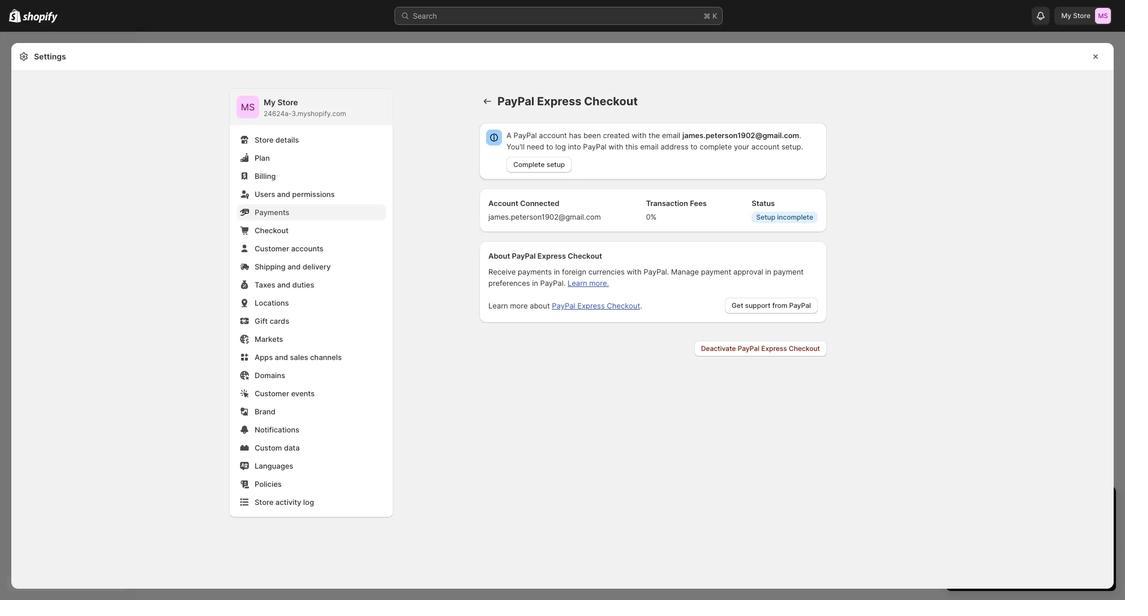 Task type: vqa. For each thing, say whether or not it's contained in the screenshot.
"Next" Image
no



Task type: locate. For each thing, give the bounding box(es) containing it.
my for my store 24624a-3.myshopify.com
[[264, 97, 276, 107]]

gift cards
[[255, 317, 289, 326]]

and down customer accounts
[[288, 262, 301, 271]]

with right currencies
[[627, 267, 642, 276]]

and
[[277, 190, 290, 199], [288, 262, 301, 271], [277, 280, 291, 289], [275, 353, 288, 362]]

express up has
[[537, 95, 582, 108]]

with inside 'receive payments in foreign currencies with paypal. manage payment approval in payment preferences in paypal.'
[[627, 267, 642, 276]]

to right need
[[547, 142, 554, 151]]

dialog
[[1119, 43, 1126, 589]]

checkout down payments
[[255, 226, 289, 235]]

apps
[[255, 353, 273, 362]]

plan
[[255, 153, 270, 163]]

my for my store
[[1062, 11, 1072, 20]]

incomplete
[[778, 213, 814, 221]]

learn
[[568, 279, 588, 288], [489, 301, 508, 310]]

0 vertical spatial account
[[539, 131, 567, 140]]

log down policies link
[[303, 498, 314, 507]]

1 vertical spatial email
[[641, 142, 659, 151]]

1 horizontal spatial payment
[[774, 267, 804, 276]]

1 horizontal spatial my store image
[[1096, 8, 1112, 24]]

1 horizontal spatial email
[[663, 131, 681, 140]]

markets
[[255, 335, 283, 344]]

deactivate
[[702, 344, 736, 353]]

details
[[276, 135, 299, 144]]

deactivate paypal express checkout
[[702, 344, 821, 353]]

activity
[[276, 498, 302, 507]]

checkout
[[585, 95, 638, 108], [255, 226, 289, 235], [568, 251, 603, 261], [607, 301, 641, 310], [789, 344, 821, 353]]

0 vertical spatial my
[[1062, 11, 1072, 20]]

customer for customer accounts
[[255, 244, 289, 253]]

paypal.
[[644, 267, 670, 276], [541, 279, 566, 288]]

email down a paypal account has been created with the email james.peterson1902@gmail.com
[[641, 142, 659, 151]]

taxes and duties link
[[237, 277, 386, 293]]

delivery
[[303, 262, 331, 271]]

. up setup.
[[800, 131, 802, 140]]

receive
[[489, 267, 516, 276]]

checkout up foreign
[[568, 251, 603, 261]]

express down get support from paypal "link"
[[762, 344, 788, 353]]

store
[[1074, 11, 1091, 20], [278, 97, 298, 107], [255, 135, 274, 144], [255, 498, 274, 507]]

receive payments in foreign currencies with paypal. manage payment approval in payment preferences in paypal.
[[489, 267, 804, 288]]

1 vertical spatial account
[[752, 142, 780, 151]]

shopify image
[[9, 9, 21, 23], [23, 12, 58, 23]]

into
[[568, 142, 582, 151]]

brand
[[255, 407, 276, 416]]

settings dialog
[[11, 43, 1115, 589]]

payments
[[518, 267, 552, 276]]

complete setup
[[514, 160, 565, 169]]

custom data
[[255, 443, 300, 453]]

my store image right my store
[[1096, 8, 1112, 24]]

log inside . you'll need to log into paypal with this email address to complete your account setup.
[[556, 142, 566, 151]]

1 horizontal spatial account
[[752, 142, 780, 151]]

apps and sales channels link
[[237, 349, 386, 365]]

0 horizontal spatial paypal.
[[541, 279, 566, 288]]

gift cards link
[[237, 313, 386, 329]]

brand link
[[237, 404, 386, 420]]

learn for learn more.
[[568, 279, 588, 288]]

complete
[[700, 142, 733, 151]]

1 horizontal spatial in
[[554, 267, 560, 276]]

paypal. down payments
[[541, 279, 566, 288]]

payments link
[[237, 204, 386, 220]]

paypal right "deactivate"
[[738, 344, 760, 353]]

1 horizontal spatial to
[[691, 142, 698, 151]]

checkout down get support from paypal "link"
[[789, 344, 821, 353]]

paypal express checkout
[[498, 95, 638, 108]]

billing link
[[237, 168, 386, 184]]

learn more about paypal express checkout .
[[489, 301, 643, 310]]

preferences
[[489, 279, 530, 288]]

0 horizontal spatial in
[[532, 279, 539, 288]]

my inside my store 24624a-3.myshopify.com
[[264, 97, 276, 107]]

custom
[[255, 443, 282, 453]]

in down payments
[[532, 279, 539, 288]]

my store image
[[1096, 8, 1112, 24], [237, 96, 259, 118]]

customer down domains
[[255, 389, 289, 398]]

email inside . you'll need to log into paypal with this email address to complete your account setup.
[[641, 142, 659, 151]]

notifications link
[[237, 422, 386, 438]]

0 horizontal spatial to
[[547, 142, 554, 151]]

my store image inside shop settings menu 'element'
[[237, 96, 259, 118]]

your
[[735, 142, 750, 151]]

0 horizontal spatial .
[[641, 301, 643, 310]]

duties
[[293, 280, 314, 289]]

0 horizontal spatial my store image
[[237, 96, 259, 118]]

languages
[[255, 462, 294, 471]]

express up payments
[[538, 251, 566, 261]]

checkout inside shop settings menu 'element'
[[255, 226, 289, 235]]

a
[[507, 131, 512, 140]]

payment up from
[[774, 267, 804, 276]]

in left foreign
[[554, 267, 560, 276]]

account
[[539, 131, 567, 140], [752, 142, 780, 151]]

learn left more
[[489, 301, 508, 310]]

data
[[284, 443, 300, 453]]

and right apps
[[275, 353, 288, 362]]

0 vertical spatial my store image
[[1096, 8, 1112, 24]]

paypal down 'been'
[[584, 142, 607, 151]]

customer events link
[[237, 386, 386, 402]]

setup.
[[782, 142, 804, 151]]

0 horizontal spatial account
[[539, 131, 567, 140]]

0 horizontal spatial log
[[303, 498, 314, 507]]

1 horizontal spatial .
[[800, 131, 802, 140]]

0 horizontal spatial email
[[641, 142, 659, 151]]

email up address
[[663, 131, 681, 140]]

domains
[[255, 371, 285, 380]]

paypal up you'll
[[514, 131, 537, 140]]

store details link
[[237, 132, 386, 148]]

with up this
[[632, 131, 647, 140]]

⌘ k
[[704, 11, 718, 20]]

paypal right from
[[790, 301, 812, 310]]

log left into
[[556, 142, 566, 151]]

2 vertical spatial with
[[627, 267, 642, 276]]

0%
[[646, 212, 657, 221]]

0 horizontal spatial james.peterson1902@gmail.com
[[489, 212, 601, 221]]

account up need
[[539, 131, 567, 140]]

locations link
[[237, 295, 386, 311]]

1 customer from the top
[[255, 244, 289, 253]]

paypal
[[498, 95, 535, 108], [514, 131, 537, 140], [584, 142, 607, 151], [512, 251, 536, 261], [552, 301, 576, 310], [790, 301, 812, 310], [738, 344, 760, 353]]

ms button
[[237, 96, 259, 118]]

1 horizontal spatial learn
[[568, 279, 588, 288]]

a paypal account has been created with the email james.peterson1902@gmail.com
[[507, 131, 800, 140]]

1 horizontal spatial log
[[556, 142, 566, 151]]

to right address
[[691, 142, 698, 151]]

and right 'taxes' at the left of the page
[[277, 280, 291, 289]]

1 vertical spatial my store image
[[237, 96, 259, 118]]

0 horizontal spatial payment
[[702, 267, 732, 276]]

in
[[554, 267, 560, 276], [766, 267, 772, 276], [532, 279, 539, 288]]

my store image left 24624a-
[[237, 96, 259, 118]]

account right your
[[752, 142, 780, 151]]

paypal. left manage
[[644, 267, 670, 276]]

1 vertical spatial paypal.
[[541, 279, 566, 288]]

1 horizontal spatial my
[[1062, 11, 1072, 20]]

and for sales
[[275, 353, 288, 362]]

james.peterson1902@gmail.com down connected
[[489, 212, 601, 221]]

and right the users
[[277, 190, 290, 199]]

1 to from the left
[[547, 142, 554, 151]]

1 vertical spatial with
[[609, 142, 624, 151]]

customer for customer events
[[255, 389, 289, 398]]

with
[[632, 131, 647, 140], [609, 142, 624, 151], [627, 267, 642, 276]]

0 horizontal spatial shopify image
[[9, 9, 21, 23]]

and inside 'link'
[[277, 190, 290, 199]]

has
[[569, 131, 582, 140]]

. down 'receive payments in foreign currencies with paypal. manage payment approval in payment preferences in paypal.'
[[641, 301, 643, 310]]

taxes and duties
[[255, 280, 314, 289]]

learn down foreign
[[568, 279, 588, 288]]

0 vertical spatial with
[[632, 131, 647, 140]]

1 vertical spatial customer
[[255, 389, 289, 398]]

checkout up created
[[585, 95, 638, 108]]

1 vertical spatial my
[[264, 97, 276, 107]]

0 horizontal spatial learn
[[489, 301, 508, 310]]

0 vertical spatial log
[[556, 142, 566, 151]]

log inside store activity log link
[[303, 498, 314, 507]]

accounts
[[291, 244, 324, 253]]

with down created
[[609, 142, 624, 151]]

james.peterson1902@gmail.com
[[683, 131, 800, 140], [489, 212, 601, 221]]

in right approval
[[766, 267, 772, 276]]

2 customer from the top
[[255, 389, 289, 398]]

24624a-
[[264, 109, 292, 118]]

1 vertical spatial log
[[303, 498, 314, 507]]

1 vertical spatial .
[[641, 301, 643, 310]]

customer
[[255, 244, 289, 253], [255, 389, 289, 398]]

get
[[732, 301, 744, 310]]

currencies
[[589, 267, 625, 276]]

1 horizontal spatial james.peterson1902@gmail.com
[[683, 131, 800, 140]]

to
[[547, 142, 554, 151], [691, 142, 698, 151]]

0 vertical spatial .
[[800, 131, 802, 140]]

2 payment from the left
[[774, 267, 804, 276]]

users and permissions
[[255, 190, 335, 199]]

0 vertical spatial customer
[[255, 244, 289, 253]]

store inside my store 24624a-3.myshopify.com
[[278, 97, 298, 107]]

1 vertical spatial learn
[[489, 301, 508, 310]]

0 horizontal spatial my
[[264, 97, 276, 107]]

0 vertical spatial paypal.
[[644, 267, 670, 276]]

email
[[663, 131, 681, 140], [641, 142, 659, 151]]

0 vertical spatial email
[[663, 131, 681, 140]]

paypal right "about"
[[552, 301, 576, 310]]

customer up shipping
[[255, 244, 289, 253]]

paypal inside button
[[738, 344, 760, 353]]

james.peterson1902@gmail.com up your
[[683, 131, 800, 140]]

0 vertical spatial learn
[[568, 279, 588, 288]]

1 vertical spatial james.peterson1902@gmail.com
[[489, 212, 601, 221]]

payment right manage
[[702, 267, 732, 276]]

log
[[556, 142, 566, 151], [303, 498, 314, 507]]



Task type: describe. For each thing, give the bounding box(es) containing it.
store details
[[255, 135, 299, 144]]

learn more.
[[568, 279, 609, 288]]

policies link
[[237, 476, 386, 492]]

gift
[[255, 317, 268, 326]]

paypal express checkout link
[[552, 301, 641, 310]]

plan link
[[237, 150, 386, 166]]

markets link
[[237, 331, 386, 347]]

k
[[713, 11, 718, 20]]

account connected james.peterson1902@gmail.com
[[489, 199, 601, 221]]

transaction fees 0%
[[646, 199, 707, 221]]

get support from paypal
[[732, 301, 812, 310]]

learn for learn more about paypal express checkout .
[[489, 301, 508, 310]]

my store
[[1062, 11, 1091, 20]]

. you'll need to log into paypal with this email address to complete your account setup.
[[507, 131, 804, 151]]

with inside . you'll need to log into paypal with this email address to complete your account setup.
[[609, 142, 624, 151]]

paypal inside . you'll need to log into paypal with this email address to complete your account setup.
[[584, 142, 607, 151]]

languages link
[[237, 458, 386, 474]]

approval
[[734, 267, 764, 276]]

3.myshopify.com
[[292, 109, 346, 118]]

domains link
[[237, 368, 386, 383]]

support
[[746, 301, 771, 310]]

shipping and delivery link
[[237, 259, 386, 275]]

paypal up 'a'
[[498, 95, 535, 108]]

need
[[527, 142, 545, 151]]

custom data link
[[237, 440, 386, 456]]

settings
[[34, 52, 66, 61]]

customer accounts
[[255, 244, 324, 253]]

. inside . you'll need to log into paypal with this email address to complete your account setup.
[[800, 131, 802, 140]]

2 horizontal spatial in
[[766, 267, 772, 276]]

setup
[[757, 213, 776, 221]]

address
[[661, 142, 689, 151]]

and for duties
[[277, 280, 291, 289]]

you'll
[[507, 142, 525, 151]]

notifications
[[255, 425, 300, 434]]

created
[[603, 131, 630, 140]]

billing
[[255, 172, 276, 181]]

status setup incomplete
[[752, 199, 814, 221]]

1 horizontal spatial paypal.
[[644, 267, 670, 276]]

events
[[291, 389, 315, 398]]

customer events
[[255, 389, 315, 398]]

transaction
[[646, 199, 689, 208]]

search
[[413, 11, 437, 20]]

checkout inside button
[[789, 344, 821, 353]]

1 horizontal spatial shopify image
[[23, 12, 58, 23]]

more.
[[590, 279, 609, 288]]

foreign
[[562, 267, 587, 276]]

paypal inside "link"
[[790, 301, 812, 310]]

about paypal express checkout
[[489, 251, 603, 261]]

cards
[[270, 317, 289, 326]]

been
[[584, 131, 601, 140]]

account
[[489, 199, 519, 208]]

manage
[[672, 267, 700, 276]]

and for permissions
[[277, 190, 290, 199]]

status
[[752, 199, 775, 208]]

channels
[[310, 353, 342, 362]]

checkout down more.
[[607, 301, 641, 310]]

deactivate paypal express checkout button
[[695, 341, 827, 357]]

users
[[255, 190, 275, 199]]

the
[[649, 131, 660, 140]]

policies
[[255, 480, 282, 489]]

this
[[626, 142, 639, 151]]

1 payment from the left
[[702, 267, 732, 276]]

about
[[530, 301, 550, 310]]

locations
[[255, 298, 289, 308]]

setup
[[547, 160, 565, 169]]

learn more. link
[[568, 279, 609, 288]]

your trial just started element
[[947, 517, 1117, 591]]

users and permissions link
[[237, 186, 386, 202]]

connected
[[521, 199, 560, 208]]

paypal up payments
[[512, 251, 536, 261]]

apps and sales channels
[[255, 353, 342, 362]]

shop settings menu element
[[230, 89, 393, 517]]

⌘
[[704, 11, 711, 20]]

checkout link
[[237, 223, 386, 238]]

sales
[[290, 353, 308, 362]]

2 to from the left
[[691, 142, 698, 151]]

0 vertical spatial james.peterson1902@gmail.com
[[683, 131, 800, 140]]

permissions
[[292, 190, 335, 199]]

account inside . you'll need to log into paypal with this email address to complete your account setup.
[[752, 142, 780, 151]]

and for delivery
[[288, 262, 301, 271]]

taxes
[[255, 280, 275, 289]]

complete
[[514, 160, 545, 169]]

more
[[510, 301, 528, 310]]

express down learn more. link
[[578, 301, 605, 310]]

express inside button
[[762, 344, 788, 353]]

customer accounts link
[[237, 241, 386, 257]]

my store 24624a-3.myshopify.com
[[264, 97, 346, 118]]

complete setup link
[[507, 157, 572, 173]]

fees
[[690, 199, 707, 208]]

get support from paypal link
[[725, 298, 818, 314]]

from
[[773, 301, 788, 310]]



